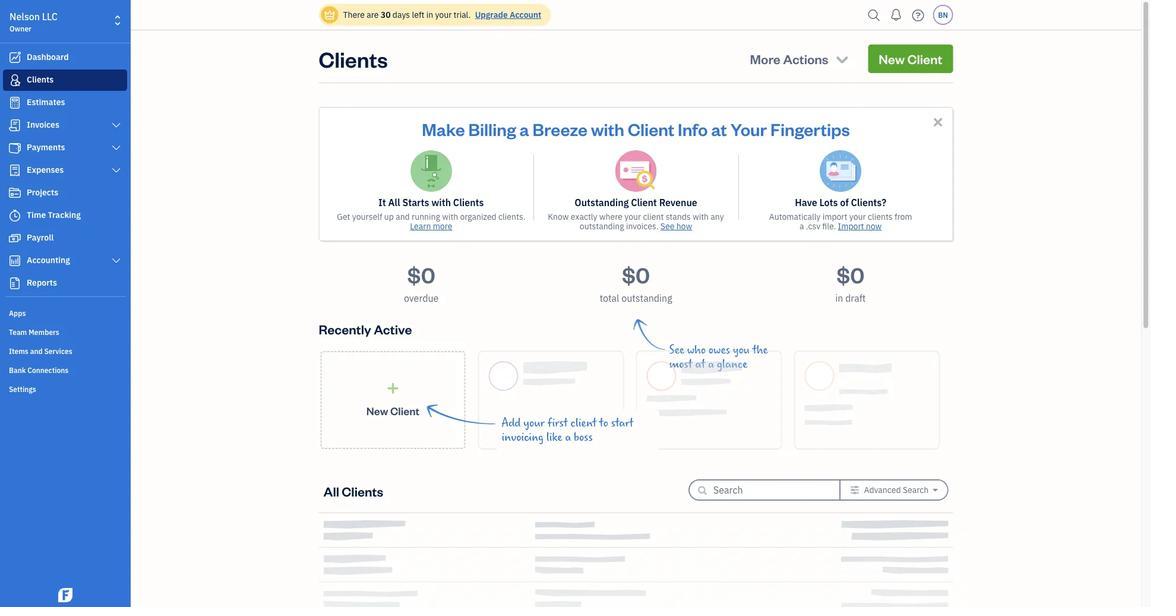 Task type: describe. For each thing, give the bounding box(es) containing it.
add your first client to start invoicing like a boss
[[502, 417, 634, 444]]

0 horizontal spatial new client
[[367, 404, 420, 418]]

left
[[412, 9, 425, 20]]

invoices link
[[3, 115, 127, 136]]

projects
[[27, 187, 58, 198]]

estimates link
[[3, 92, 127, 114]]

30
[[381, 9, 391, 20]]

client inside "know exactly where your client stands with any outstanding invoices."
[[643, 211, 664, 222]]

recently active
[[319, 321, 412, 338]]

your inside have lots of clients? automatically import your clients from a .csv file. import now
[[850, 211, 866, 222]]

see for see how
[[661, 221, 675, 232]]

make billing a breeze with client info at your fingertips
[[422, 118, 851, 140]]

add
[[502, 417, 521, 430]]

chevrondown image
[[834, 51, 851, 67]]

main element
[[0, 0, 160, 607]]

who
[[688, 344, 706, 357]]

more actions button
[[740, 45, 862, 73]]

chevron large down image for payments
[[111, 143, 122, 153]]

from
[[895, 211, 913, 222]]

invoices.
[[626, 221, 659, 232]]

dashboard
[[27, 51, 69, 62]]

and inside it all starts with clients get yourself up and running with organized clients. learn more
[[396, 211, 410, 222]]

plus image
[[386, 382, 400, 395]]

time
[[27, 210, 46, 221]]

settings
[[9, 385, 36, 394]]

outstanding inside "know exactly where your client stands with any outstanding invoices."
[[580, 221, 624, 232]]

exactly
[[571, 211, 598, 222]]

it
[[379, 196, 386, 209]]

start
[[611, 417, 634, 430]]

items and services link
[[3, 342, 127, 360]]

your inside "know exactly where your client stands with any outstanding invoices."
[[625, 211, 641, 222]]

notifications image
[[887, 3, 906, 27]]

have lots of clients? image
[[820, 150, 862, 192]]

see who owes you the most at a glance
[[670, 344, 768, 371]]

a inside add your first client to start invoicing like a boss
[[565, 431, 571, 444]]

total
[[600, 292, 620, 305]]

see how
[[661, 221, 693, 232]]

there
[[343, 9, 365, 20]]

accounting
[[27, 255, 70, 266]]

caretdown image
[[934, 486, 938, 495]]

to
[[600, 417, 609, 430]]

stands
[[666, 211, 691, 222]]

payroll link
[[3, 228, 127, 249]]

reports link
[[3, 273, 127, 294]]

nelson
[[10, 10, 40, 23]]

payment image
[[8, 142, 22, 154]]

lots
[[820, 196, 838, 209]]

clients inside it all starts with clients get yourself up and running with organized clients. learn more
[[453, 196, 484, 209]]

close image
[[932, 115, 945, 129]]

project image
[[8, 187, 22, 199]]

it all starts with clients get yourself up and running with organized clients. learn more
[[337, 196, 526, 232]]

the
[[753, 344, 768, 357]]

at inside 'see who owes you the most at a glance'
[[696, 358, 706, 371]]

team
[[9, 328, 27, 337]]

know exactly where your client stands with any outstanding invoices.
[[548, 211, 724, 232]]

outstanding inside "$0 total outstanding"
[[622, 292, 673, 305]]

advanced search
[[865, 485, 929, 496]]

with right running
[[442, 211, 458, 222]]

fingertips
[[771, 118, 851, 140]]

time tracking
[[27, 210, 81, 221]]

$0 for $0 in draft
[[837, 260, 865, 289]]

you
[[733, 344, 750, 357]]

with up running
[[432, 196, 451, 209]]

llc
[[42, 10, 58, 23]]

chevron large down image for expenses
[[111, 166, 122, 175]]

recently
[[319, 321, 371, 338]]

up
[[384, 211, 394, 222]]

with right breeze
[[591, 118, 625, 140]]

apps
[[9, 309, 26, 318]]

advanced
[[865, 485, 901, 496]]

all clients
[[324, 483, 383, 500]]

search image
[[865, 6, 884, 24]]

$0 in draft
[[836, 260, 866, 305]]

Search text field
[[714, 481, 821, 500]]

tracking
[[48, 210, 81, 221]]

like
[[547, 431, 563, 444]]

more actions
[[751, 50, 829, 67]]

go to help image
[[909, 6, 928, 24]]

search
[[903, 485, 929, 496]]

owner
[[10, 24, 31, 33]]

how
[[677, 221, 693, 232]]

import
[[823, 211, 848, 222]]

connections
[[28, 366, 69, 375]]

payments link
[[3, 137, 127, 159]]

organized
[[460, 211, 497, 222]]

most
[[670, 358, 693, 371]]

freshbooks image
[[56, 588, 75, 603]]

members
[[29, 328, 59, 337]]

and inside items and services link
[[30, 347, 43, 356]]

0 vertical spatial new client link
[[869, 45, 954, 73]]

dashboard link
[[3, 47, 127, 68]]

overdue
[[404, 292, 439, 305]]

payments
[[27, 142, 65, 153]]

$0 for $0 overdue
[[408, 260, 436, 289]]

client down plus icon at the left bottom of page
[[391, 404, 420, 418]]

it all starts with clients image
[[411, 150, 452, 192]]

revenue
[[660, 196, 698, 209]]



Task type: locate. For each thing, give the bounding box(es) containing it.
new client down plus icon at the left bottom of page
[[367, 404, 420, 418]]

payroll
[[27, 232, 54, 243]]

a inside have lots of clients? automatically import your clients from a .csv file. import now
[[800, 221, 805, 232]]

expenses link
[[3, 160, 127, 181]]

0 vertical spatial new
[[879, 50, 905, 67]]

1 vertical spatial at
[[696, 358, 706, 371]]

file.
[[823, 221, 837, 232]]

any
[[711, 211, 724, 222]]

client inside add your first client to start invoicing like a boss
[[571, 417, 597, 430]]

time tracking link
[[3, 205, 127, 226]]

1 vertical spatial all
[[324, 483, 339, 500]]

1 horizontal spatial at
[[712, 118, 727, 140]]

bn button
[[934, 5, 954, 25]]

your left trial.
[[435, 9, 452, 20]]

0 vertical spatial outstanding
[[580, 221, 624, 232]]

have
[[795, 196, 818, 209]]

see for see who owes you the most at a glance
[[670, 344, 685, 357]]

in inside the '$0 in draft'
[[836, 292, 844, 305]]

get
[[337, 211, 350, 222]]

1 horizontal spatial $0
[[622, 260, 650, 289]]

with inside "know exactly where your client stands with any outstanding invoices."
[[693, 211, 709, 222]]

outstanding client revenue image
[[616, 150, 657, 192]]

are
[[367, 9, 379, 20]]

1 vertical spatial new
[[367, 404, 388, 418]]

at down who
[[696, 358, 706, 371]]

outstanding client revenue
[[575, 196, 698, 209]]

estimates
[[27, 97, 65, 108]]

days
[[393, 9, 410, 20]]

in right the left
[[427, 9, 433, 20]]

3 chevron large down image from the top
[[111, 256, 122, 266]]

actions
[[784, 50, 829, 67]]

0 vertical spatial and
[[396, 211, 410, 222]]

info
[[678, 118, 708, 140]]

team members
[[9, 328, 59, 337]]

items and services
[[9, 347, 72, 356]]

services
[[44, 347, 72, 356]]

new down plus icon at the left bottom of page
[[367, 404, 388, 418]]

invoice image
[[8, 119, 22, 131]]

more
[[433, 221, 453, 232]]

1 horizontal spatial all
[[389, 196, 400, 209]]

bank connections link
[[3, 361, 127, 379]]

1 chevron large down image from the top
[[111, 143, 122, 153]]

0 horizontal spatial new
[[367, 404, 388, 418]]

a right like at bottom left
[[565, 431, 571, 444]]

glance
[[717, 358, 748, 371]]

expense image
[[8, 165, 22, 177]]

settings image
[[851, 486, 860, 495]]

accounting link
[[3, 250, 127, 272]]

0 vertical spatial at
[[712, 118, 727, 140]]

expenses
[[27, 164, 64, 175]]

2 chevron large down image from the top
[[111, 166, 122, 175]]

0 horizontal spatial $0
[[408, 260, 436, 289]]

trial.
[[454, 9, 471, 20]]

with left any
[[693, 211, 709, 222]]

outstanding right total
[[622, 292, 673, 305]]

and right items
[[30, 347, 43, 356]]

see left "how"
[[661, 221, 675, 232]]

2 horizontal spatial $0
[[837, 260, 865, 289]]

0 vertical spatial client
[[643, 211, 664, 222]]

chevron large down image for accounting
[[111, 256, 122, 266]]

see
[[661, 221, 675, 232], [670, 344, 685, 357]]

bank connections
[[9, 366, 69, 375]]

1 vertical spatial new client
[[367, 404, 420, 418]]

1 vertical spatial outstanding
[[622, 292, 673, 305]]

chart image
[[8, 255, 22, 267]]

1 vertical spatial in
[[836, 292, 844, 305]]

$0 overdue
[[404, 260, 439, 305]]

new client
[[879, 50, 943, 67], [367, 404, 420, 418]]

2 vertical spatial chevron large down image
[[111, 256, 122, 266]]

dashboard image
[[8, 52, 22, 64]]

1 horizontal spatial in
[[836, 292, 844, 305]]

clients?
[[852, 196, 887, 209]]

crown image
[[324, 9, 336, 21]]

0 vertical spatial see
[[661, 221, 675, 232]]

and right up
[[396, 211, 410, 222]]

first
[[548, 417, 568, 430]]

billing
[[469, 118, 516, 140]]

new down notifications 'icon' at the right top of page
[[879, 50, 905, 67]]

chevron large down image inside expenses "link"
[[111, 166, 122, 175]]

1 $0 from the left
[[408, 260, 436, 289]]

$0 for $0 total outstanding
[[622, 260, 650, 289]]

projects link
[[3, 182, 127, 204]]

of
[[841, 196, 849, 209]]

outstanding
[[575, 196, 629, 209]]

clients link
[[3, 70, 127, 91]]

clients.
[[499, 211, 526, 222]]

your inside add your first client to start invoicing like a boss
[[524, 417, 545, 430]]

breeze
[[533, 118, 588, 140]]

3 $0 from the left
[[837, 260, 865, 289]]

$0 down invoices.
[[622, 260, 650, 289]]

client up "know exactly where your client stands with any outstanding invoices."
[[631, 196, 657, 209]]

items
[[9, 347, 28, 356]]

draft
[[846, 292, 866, 305]]

team members link
[[3, 323, 127, 341]]

owes
[[709, 344, 731, 357]]

a left ".csv"
[[800, 221, 805, 232]]

2 $0 from the left
[[622, 260, 650, 289]]

active
[[374, 321, 412, 338]]

client left "info"
[[628, 118, 675, 140]]

client down the 'go to help' icon
[[908, 50, 943, 67]]

chevron large down image inside payments link
[[111, 143, 122, 153]]

a
[[520, 118, 529, 140], [800, 221, 805, 232], [709, 358, 714, 371], [565, 431, 571, 444]]

all
[[389, 196, 400, 209], [324, 483, 339, 500]]

0 vertical spatial in
[[427, 9, 433, 20]]

outstanding
[[580, 221, 624, 232], [622, 292, 673, 305]]

money image
[[8, 232, 22, 244]]

import
[[838, 221, 865, 232]]

$0 inside the '$0 in draft'
[[837, 260, 865, 289]]

0 horizontal spatial client
[[571, 417, 597, 430]]

chevron large down image
[[111, 121, 122, 130]]

1 horizontal spatial client
[[643, 211, 664, 222]]

client image
[[8, 74, 22, 86]]

bn
[[939, 10, 949, 20]]

in left draft
[[836, 292, 844, 305]]

in
[[427, 9, 433, 20], [836, 292, 844, 305]]

with
[[591, 118, 625, 140], [432, 196, 451, 209], [442, 211, 458, 222], [693, 211, 709, 222]]

client down outstanding client revenue
[[643, 211, 664, 222]]

at right "info"
[[712, 118, 727, 140]]

$0 inside $0 overdue
[[408, 260, 436, 289]]

$0 inside "$0 total outstanding"
[[622, 260, 650, 289]]

0 horizontal spatial new client link
[[321, 351, 466, 449]]

$0 up draft
[[837, 260, 865, 289]]

nelson llc owner
[[10, 10, 58, 33]]

report image
[[8, 278, 22, 289]]

estimate image
[[8, 97, 22, 109]]

make
[[422, 118, 465, 140]]

0 horizontal spatial in
[[427, 9, 433, 20]]

1 vertical spatial new client link
[[321, 351, 466, 449]]

a right the billing
[[520, 118, 529, 140]]

a inside 'see who owes you the most at a glance'
[[709, 358, 714, 371]]

1 vertical spatial see
[[670, 344, 685, 357]]

new
[[879, 50, 905, 67], [367, 404, 388, 418]]

client
[[908, 50, 943, 67], [628, 118, 675, 140], [631, 196, 657, 209], [391, 404, 420, 418]]

1 horizontal spatial and
[[396, 211, 410, 222]]

chevron large down image
[[111, 143, 122, 153], [111, 166, 122, 175], [111, 256, 122, 266]]

0 vertical spatial all
[[389, 196, 400, 209]]

your down outstanding client revenue
[[625, 211, 641, 222]]

there are 30 days left in your trial. upgrade account
[[343, 9, 542, 20]]

0 vertical spatial chevron large down image
[[111, 143, 122, 153]]

automatically
[[770, 211, 821, 222]]

$0 total outstanding
[[600, 260, 673, 305]]

0 horizontal spatial all
[[324, 483, 339, 500]]

learn
[[410, 221, 431, 232]]

see inside 'see who owes you the most at a glance'
[[670, 344, 685, 357]]

1 vertical spatial chevron large down image
[[111, 166, 122, 175]]

and
[[396, 211, 410, 222], [30, 347, 43, 356]]

your down clients?
[[850, 211, 866, 222]]

your up invoicing
[[524, 417, 545, 430]]

at
[[712, 118, 727, 140], [696, 358, 706, 371]]

starts
[[403, 196, 429, 209]]

clients inside main element
[[27, 74, 54, 85]]

1 horizontal spatial new client
[[879, 50, 943, 67]]

0 vertical spatial new client
[[879, 50, 943, 67]]

1 vertical spatial client
[[571, 417, 597, 430]]

all inside it all starts with clients get yourself up and running with organized clients. learn more
[[389, 196, 400, 209]]

where
[[600, 211, 623, 222]]

1 horizontal spatial new
[[879, 50, 905, 67]]

0 horizontal spatial at
[[696, 358, 706, 371]]

a down owes
[[709, 358, 714, 371]]

advanced search button
[[841, 481, 948, 500]]

upgrade
[[475, 9, 508, 20]]

1 vertical spatial and
[[30, 347, 43, 356]]

$0 up overdue
[[408, 260, 436, 289]]

account
[[510, 9, 542, 20]]

your
[[731, 118, 767, 140]]

client up boss
[[571, 417, 597, 430]]

timer image
[[8, 210, 22, 222]]

settings link
[[3, 380, 127, 398]]

0 horizontal spatial and
[[30, 347, 43, 356]]

1 horizontal spatial new client link
[[869, 45, 954, 73]]

running
[[412, 211, 440, 222]]

apps link
[[3, 304, 127, 322]]

invoicing
[[502, 431, 544, 444]]

new client down the 'go to help' icon
[[879, 50, 943, 67]]

outstanding down outstanding at the top of page
[[580, 221, 624, 232]]

see up the 'most' on the bottom right of the page
[[670, 344, 685, 357]]

yourself
[[352, 211, 383, 222]]



Task type: vqa. For each thing, say whether or not it's contained in the screenshot.
the leftmost "invoiced"
no



